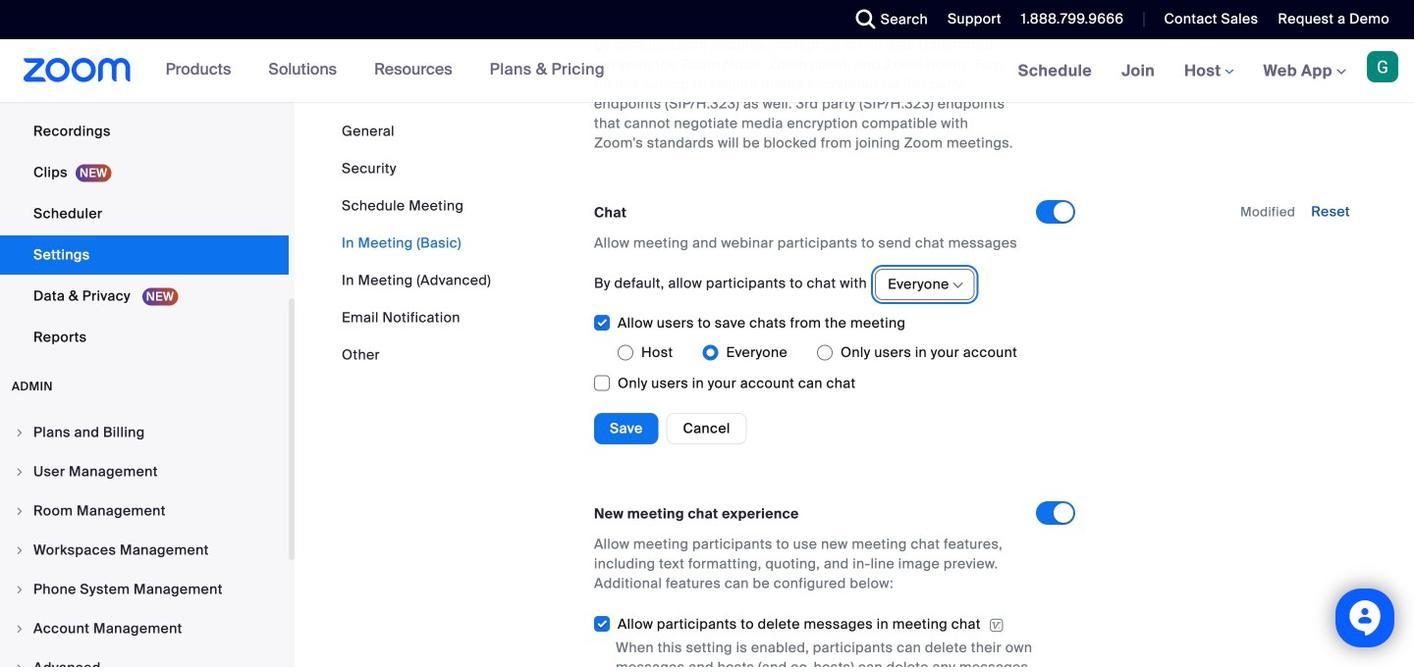 Task type: vqa. For each thing, say whether or not it's contained in the screenshot.
right icon to the bottom
yes



Task type: describe. For each thing, give the bounding box(es) containing it.
5 menu item from the top
[[0, 572, 289, 609]]

product information navigation
[[151, 39, 620, 102]]

right image for 3rd menu item from the top
[[14, 506, 26, 518]]

right image for 1st menu item from the bottom
[[14, 663, 26, 668]]

right image for first menu item from the top
[[14, 427, 26, 439]]

right image for second menu item
[[14, 467, 26, 478]]

zoom logo image
[[24, 58, 131, 82]]

2 menu item from the top
[[0, 454, 289, 491]]

right image for 6th menu item from the top
[[14, 624, 26, 635]]

meetings navigation
[[1003, 39, 1414, 104]]

'support version for 'allow participants to delete messages in meeting chat image
[[989, 617, 1004, 635]]



Task type: locate. For each thing, give the bounding box(es) containing it.
allow users to save chats from the meeting option group
[[618, 337, 1036, 369]]

1 right image from the top
[[14, 427, 26, 439]]

side navigation navigation
[[0, 0, 295, 668]]

1 menu item from the top
[[0, 414, 289, 452]]

right image for fourth menu item from the bottom of the 'admin menu' menu
[[14, 545, 26, 557]]

menu item
[[0, 414, 289, 452], [0, 454, 289, 491], [0, 493, 289, 530], [0, 532, 289, 570], [0, 572, 289, 609], [0, 611, 289, 648], [0, 650, 289, 668]]

3 right image from the top
[[14, 506, 26, 518]]

personal menu menu
[[0, 0, 289, 359]]

banner
[[0, 39, 1414, 104]]

2 right image from the top
[[14, 467, 26, 478]]

right image
[[14, 427, 26, 439], [14, 467, 26, 478], [14, 506, 26, 518], [14, 545, 26, 557], [14, 584, 26, 596], [14, 624, 26, 635], [14, 663, 26, 668]]

4 menu item from the top
[[0, 532, 289, 570]]

7 right image from the top
[[14, 663, 26, 668]]

right image for 3rd menu item from the bottom
[[14, 584, 26, 596]]

profile picture image
[[1367, 51, 1399, 82]]

5 right image from the top
[[14, 584, 26, 596]]

4 right image from the top
[[14, 545, 26, 557]]

3 menu item from the top
[[0, 493, 289, 530]]

menu bar
[[342, 122, 491, 365]]

6 menu item from the top
[[0, 611, 289, 648]]

admin menu menu
[[0, 414, 289, 668]]

7 menu item from the top
[[0, 650, 289, 668]]

6 right image from the top
[[14, 624, 26, 635]]



